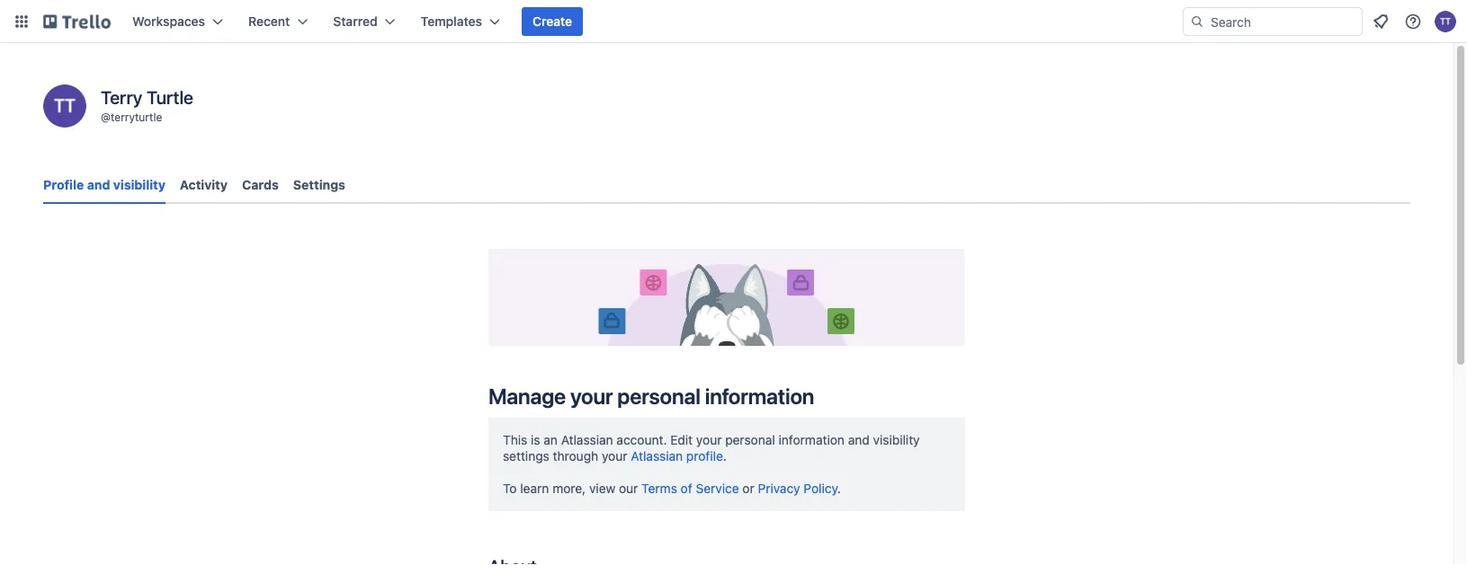 Task type: describe. For each thing, give the bounding box(es) containing it.
terms
[[642, 482, 677, 496]]

visibility inside 'link'
[[113, 178, 165, 193]]

visibility inside this is an atlassian account. edit your personal information and visibility settings through your
[[873, 433, 920, 448]]

terryturtle
[[111, 111, 162, 123]]

atlassian inside this is an atlassian account. edit your personal information and visibility settings through your
[[561, 433, 613, 448]]

and inside this is an atlassian account. edit your personal information and visibility settings through your
[[848, 433, 870, 448]]

learn
[[520, 482, 549, 496]]

profile
[[686, 449, 723, 464]]

primary element
[[0, 0, 1467, 43]]

account.
[[617, 433, 667, 448]]

settings
[[503, 449, 550, 464]]

create
[[533, 14, 572, 29]]

is
[[531, 433, 540, 448]]

manage your personal information
[[489, 384, 815, 409]]

settings
[[293, 178, 345, 193]]

create button
[[522, 7, 583, 36]]

profile and visibility
[[43, 178, 165, 193]]

0 vertical spatial information
[[705, 384, 815, 409]]

0 notifications image
[[1370, 11, 1392, 32]]

2 vertical spatial your
[[602, 449, 628, 464]]

templates button
[[410, 7, 511, 36]]

0 horizontal spatial terry turtle (terryturtle) image
[[43, 85, 86, 128]]

0 vertical spatial terry turtle (terryturtle) image
[[1435, 11, 1457, 32]]

service
[[696, 482, 739, 496]]

starred
[[333, 14, 378, 29]]

this is an atlassian account. edit your personal information and visibility settings through your
[[503, 433, 920, 464]]

privacy policy link
[[758, 482, 838, 496]]

1 horizontal spatial .
[[838, 482, 841, 496]]

terry turtle @ terryturtle
[[101, 86, 193, 123]]

terms of service link
[[642, 482, 739, 496]]

and inside 'link'
[[87, 178, 110, 193]]

Search field
[[1205, 8, 1362, 35]]

through
[[553, 449, 598, 464]]

of
[[681, 482, 693, 496]]

search image
[[1190, 14, 1205, 29]]

turtle
[[147, 86, 193, 108]]

starred button
[[322, 7, 406, 36]]

@
[[101, 111, 111, 123]]



Task type: locate. For each thing, give the bounding box(es) containing it.
0 horizontal spatial .
[[723, 449, 727, 464]]

atlassian profile
[[631, 449, 723, 464]]

0 horizontal spatial atlassian
[[561, 433, 613, 448]]

privacy
[[758, 482, 800, 496]]

this
[[503, 433, 528, 448]]

policy
[[804, 482, 838, 496]]

0 horizontal spatial personal
[[617, 384, 701, 409]]

cards
[[242, 178, 279, 193]]

terry
[[101, 86, 142, 108]]

information up this is an atlassian account. edit your personal information and visibility settings through your
[[705, 384, 815, 409]]

and
[[87, 178, 110, 193], [848, 433, 870, 448]]

your down account.
[[602, 449, 628, 464]]

activity
[[180, 178, 228, 193]]

1 vertical spatial atlassian
[[631, 449, 683, 464]]

0 horizontal spatial and
[[87, 178, 110, 193]]

. right 'privacy'
[[838, 482, 841, 496]]

or
[[743, 482, 755, 496]]

1 vertical spatial your
[[696, 433, 722, 448]]

information up "policy"
[[779, 433, 845, 448]]

your up through
[[570, 384, 613, 409]]

terms of service or privacy policy .
[[642, 482, 841, 496]]

to
[[503, 482, 517, 496]]

. to learn more, view our
[[503, 449, 727, 496]]

atlassian
[[561, 433, 613, 448], [631, 449, 683, 464]]

. inside the . to learn more, view our
[[723, 449, 727, 464]]

personal up or
[[725, 433, 775, 448]]

1 vertical spatial personal
[[725, 433, 775, 448]]

1 horizontal spatial and
[[848, 433, 870, 448]]

. up service
[[723, 449, 727, 464]]

profile
[[43, 178, 84, 193]]

activity link
[[180, 169, 228, 202]]

0 vertical spatial and
[[87, 178, 110, 193]]

back to home image
[[43, 7, 111, 36]]

1 horizontal spatial personal
[[725, 433, 775, 448]]

your
[[570, 384, 613, 409], [696, 433, 722, 448], [602, 449, 628, 464]]

1 horizontal spatial atlassian
[[631, 449, 683, 464]]

1 vertical spatial information
[[779, 433, 845, 448]]

terry turtle (terryturtle) image left @
[[43, 85, 86, 128]]

workspaces button
[[121, 7, 234, 36]]

atlassian up through
[[561, 433, 613, 448]]

1 vertical spatial visibility
[[873, 433, 920, 448]]

your up profile
[[696, 433, 722, 448]]

recent
[[248, 14, 290, 29]]

profile and visibility link
[[43, 169, 165, 204]]

1 vertical spatial and
[[848, 433, 870, 448]]

0 vertical spatial .
[[723, 449, 727, 464]]

information
[[705, 384, 815, 409], [779, 433, 845, 448]]

our
[[619, 482, 638, 496]]

1 horizontal spatial terry turtle (terryturtle) image
[[1435, 11, 1457, 32]]

workspaces
[[132, 14, 205, 29]]

0 vertical spatial atlassian
[[561, 433, 613, 448]]

0 horizontal spatial visibility
[[113, 178, 165, 193]]

0 vertical spatial your
[[570, 384, 613, 409]]

manage
[[489, 384, 566, 409]]

recent button
[[238, 7, 319, 36]]

0 vertical spatial personal
[[617, 384, 701, 409]]

terry turtle (terryturtle) image
[[1435, 11, 1457, 32], [43, 85, 86, 128]]

1 vertical spatial terry turtle (terryturtle) image
[[43, 85, 86, 128]]

visibility
[[113, 178, 165, 193], [873, 433, 920, 448]]

atlassian profile link
[[631, 449, 723, 464]]

personal
[[617, 384, 701, 409], [725, 433, 775, 448]]

open information menu image
[[1405, 13, 1423, 31]]

an
[[544, 433, 558, 448]]

1 horizontal spatial visibility
[[873, 433, 920, 448]]

1 vertical spatial .
[[838, 482, 841, 496]]

0 vertical spatial visibility
[[113, 178, 165, 193]]

personal up account.
[[617, 384, 701, 409]]

.
[[723, 449, 727, 464], [838, 482, 841, 496]]

atlassian down account.
[[631, 449, 683, 464]]

settings link
[[293, 169, 345, 202]]

personal inside this is an atlassian account. edit your personal information and visibility settings through your
[[725, 433, 775, 448]]

templates
[[421, 14, 482, 29]]

view
[[589, 482, 616, 496]]

cards link
[[242, 169, 279, 202]]

information inside this is an atlassian account. edit your personal information and visibility settings through your
[[779, 433, 845, 448]]

edit
[[671, 433, 693, 448]]

terry turtle (terryturtle) image right the open information menu image
[[1435, 11, 1457, 32]]

more,
[[553, 482, 586, 496]]



Task type: vqa. For each thing, say whether or not it's contained in the screenshot.
settings
yes



